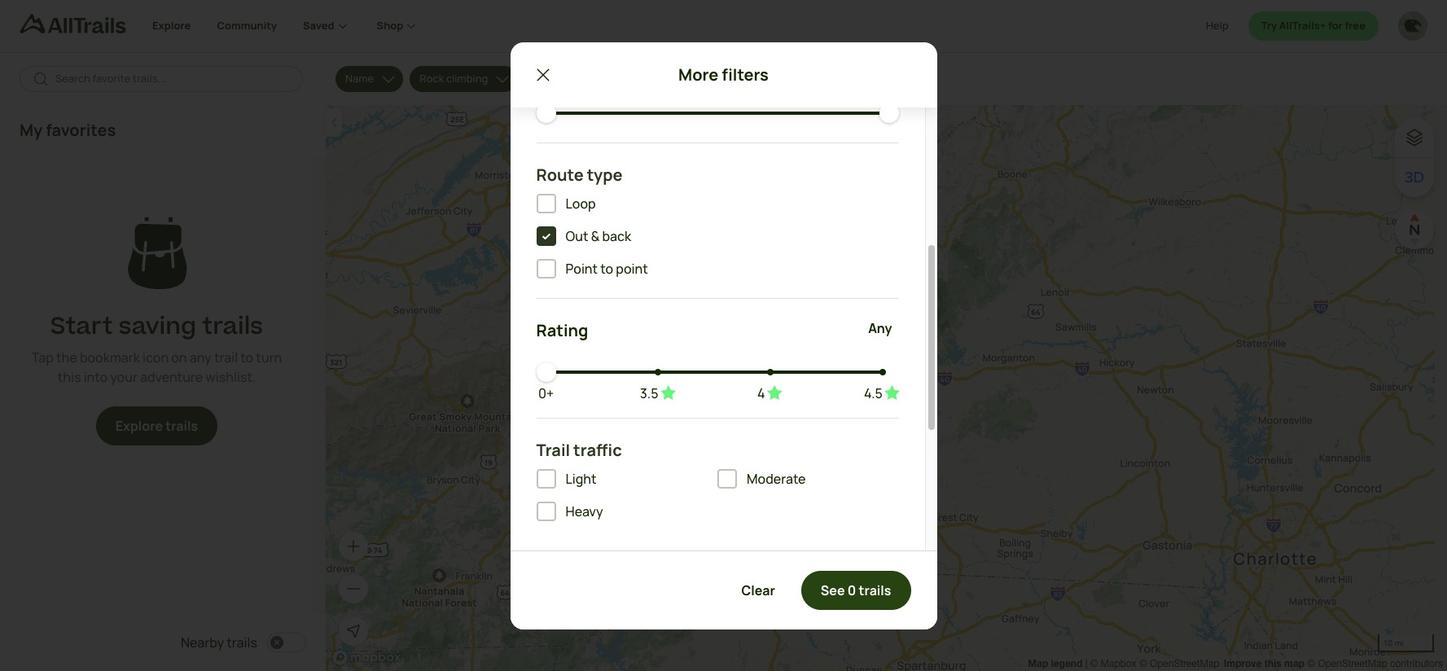 Task type: vqa. For each thing, say whether or not it's contained in the screenshot.
Point to point
yes



Task type: describe. For each thing, give the bounding box(es) containing it.
moderate
[[747, 470, 806, 488]]

rating slider
[[536, 362, 556, 382]]

0
[[848, 581, 856, 599]]

© openstreetmap contributors link
[[1308, 658, 1443, 670]]

map options image
[[1405, 128, 1425, 147]]

adventure
[[140, 369, 203, 386]]

explore for explore
[[152, 18, 191, 33]]

tap
[[32, 349, 54, 367]]

point to point
[[566, 260, 648, 278]]

see
[[821, 581, 845, 599]]

route type
[[536, 164, 623, 186]]

© mapbox link
[[1090, 658, 1137, 670]]

close image
[[533, 65, 553, 84]]

more
[[679, 63, 719, 85]]

minimum elevation gain slider
[[536, 103, 556, 123]]

wishlist.
[[206, 369, 256, 386]]

map
[[1285, 657, 1305, 670]]

easy
[[534, 71, 557, 86]]

start
[[50, 310, 113, 344]]

reset north and pitch image
[[1399, 213, 1431, 246]]

favorites
[[46, 119, 116, 141]]

into
[[84, 369, 108, 386]]

zoom map out image
[[345, 581, 362, 597]]

bookmark
[[80, 349, 140, 367]]

filters
[[722, 63, 769, 85]]

out
[[566, 227, 589, 245]]

rock climbing
[[420, 71, 488, 86]]

saved button
[[303, 0, 377, 52]]

heavy
[[566, 503, 603, 520]]

icon
[[143, 349, 169, 367]]

more filters
[[679, 63, 769, 85]]

out & back
[[566, 227, 631, 245]]

community
[[217, 18, 277, 33]]

my
[[20, 119, 43, 141]]

for
[[1329, 18, 1343, 33]]

group for trail traffic
[[536, 469, 899, 534]]

map legend link
[[1028, 657, 1086, 670]]

1 vertical spatial this
[[1265, 657, 1282, 670]]

enable 3d map image
[[1405, 168, 1425, 187]]

|
[[1086, 658, 1088, 670]]

contributors
[[1391, 658, 1443, 670]]

climbing
[[446, 71, 488, 86]]

back
[[602, 227, 631, 245]]

community link
[[217, 0, 277, 52]]

zoom map in image
[[345, 538, 362, 555]]

see 0 trails button
[[801, 571, 911, 610]]

my favorites
[[20, 119, 116, 141]]

try alltrails+ for free
[[1262, 18, 1366, 33]]

trail
[[214, 349, 238, 367]]

point
[[616, 260, 648, 278]]

1 © from the left
[[1090, 658, 1098, 670]]

2 openstreetmap from the left
[[1318, 658, 1388, 670]]

4.5
[[864, 384, 883, 402]]

saved
[[303, 18, 334, 33]]

map region
[[326, 105, 1435, 671]]

suitability
[[701, 71, 751, 86]]

improve
[[1224, 657, 1262, 670]]

clear button
[[722, 571, 795, 610]]

explore trails button
[[96, 407, 218, 446]]

group for route type
[[536, 194, 899, 279]]

alltrails+
[[1280, 18, 1326, 33]]

try
[[1262, 18, 1277, 33]]

clear
[[742, 581, 775, 599]]

3.5
[[640, 384, 659, 402]]

1 openstreetmap from the left
[[1150, 658, 1220, 670]]

to inside group
[[601, 260, 614, 278]]

turn
[[256, 349, 282, 367]]

© openstreetmap link
[[1140, 658, 1220, 670]]

see 0 trails
[[821, 581, 892, 599]]



Task type: locate. For each thing, give the bounding box(es) containing it.
easy • 2 button
[[524, 66, 604, 92]]

trails inside start saving trails tap the bookmark icon on any trail to turn this into your adventure wishlist.
[[202, 310, 263, 344]]

explore link
[[152, 0, 191, 52]]

to right trail
[[241, 349, 253, 367]]

trails right 0
[[859, 581, 892, 599]]

to left point
[[601, 260, 614, 278]]

the
[[56, 349, 77, 367]]

trails
[[202, 310, 263, 344], [166, 417, 198, 435], [859, 581, 892, 599], [227, 634, 257, 652]]

name button
[[336, 66, 403, 92]]

0 horizontal spatial ©
[[1090, 658, 1098, 670]]

Search favorite trails... field
[[55, 71, 290, 87]]

rock climbing button
[[410, 66, 518, 92]]

point
[[566, 260, 598, 278]]

rating
[[536, 319, 588, 341]]

loop
[[566, 195, 596, 213]]

this
[[58, 369, 81, 386], [1265, 657, 1282, 670]]

explore
[[152, 18, 191, 33], [115, 417, 163, 435]]

© right |
[[1090, 658, 1098, 670]]

saving
[[119, 310, 196, 344]]

© right map
[[1308, 658, 1316, 670]]

legend
[[1051, 657, 1083, 670]]

0 horizontal spatial this
[[58, 369, 81, 386]]

map legend | © mapbox © openstreetmap improve this map © openstreetmap contributors
[[1028, 657, 1443, 670]]

©
[[1090, 658, 1098, 670], [1140, 658, 1148, 670], [1308, 658, 1316, 670]]

0 vertical spatial explore
[[152, 18, 191, 33]]

shop
[[377, 18, 403, 33]]

shop link
[[377, 0, 420, 52]]

explore inside explore trails button
[[115, 417, 163, 435]]

trails down adventure
[[166, 417, 198, 435]]

explore up search favorite trails... field
[[152, 18, 191, 33]]

1 horizontal spatial to
[[601, 260, 614, 278]]

explore for explore trails
[[115, 417, 163, 435]]

your
[[110, 369, 138, 386]]

rock
[[420, 71, 444, 86]]

explore down your
[[115, 417, 163, 435]]

free
[[1345, 18, 1366, 33]]

shop button
[[377, 0, 420, 52]]

help link
[[1206, 11, 1229, 41]]

dialog containing more filters
[[510, 33, 937, 629]]

this inside start saving trails tap the bookmark icon on any trail to turn this into your adventure wishlist.
[[58, 369, 81, 386]]

close this dialog image
[[1404, 602, 1420, 618]]

0 horizontal spatial to
[[241, 349, 253, 367]]

0 horizontal spatial openstreetmap
[[1150, 658, 1220, 670]]

0 vertical spatial this
[[58, 369, 81, 386]]

3 © from the left
[[1308, 658, 1316, 670]]

list containing map legend
[[1028, 656, 1443, 671]]

2
[[568, 71, 574, 86]]

nearby
[[181, 634, 224, 652]]

this left map
[[1265, 657, 1282, 670]]

0 vertical spatial to
[[601, 260, 614, 278]]

4
[[758, 384, 765, 402]]

trails inside "dialog"
[[859, 581, 892, 599]]

alltrails link
[[20, 14, 152, 41]]

1 horizontal spatial openstreetmap
[[1318, 658, 1388, 670]]

map
[[1028, 657, 1049, 670]]

help
[[1206, 18, 1229, 33]]

type
[[587, 164, 623, 186]]

trails up trail
[[202, 310, 263, 344]]

0 vertical spatial group
[[536, 194, 899, 279]]

1 vertical spatial group
[[536, 469, 899, 534]]

dialog
[[0, 0, 1448, 671], [510, 33, 937, 629]]

openstreetmap left improve
[[1150, 658, 1220, 670]]

light
[[566, 470, 597, 488]]

any
[[190, 349, 212, 367]]

2 © from the left
[[1140, 658, 1148, 670]]

nearby trails
[[181, 634, 257, 652]]

0+
[[538, 384, 554, 402]]

group
[[536, 194, 899, 279], [536, 469, 899, 534]]

try alltrails+ for free link
[[1249, 11, 1379, 41]]

1 vertical spatial explore
[[115, 417, 163, 435]]

•
[[559, 71, 566, 86]]

easy • 2
[[534, 71, 574, 86]]

any
[[868, 319, 892, 337]]

improve this map link
[[1224, 657, 1305, 670]]

mapbox
[[1101, 658, 1137, 670]]

trail traffic
[[536, 439, 622, 461]]

on
[[171, 349, 187, 367]]

1 group from the top
[[536, 194, 899, 279]]

trails right nearby
[[227, 634, 257, 652]]

this down the
[[58, 369, 81, 386]]

route
[[536, 164, 584, 186]]

suitability button
[[691, 66, 780, 92]]

openstreetmap right map
[[1318, 658, 1388, 670]]

trail
[[536, 439, 570, 461]]

traffic
[[574, 439, 622, 461]]

start saving trails tap the bookmark icon on any trail to turn this into your adventure wishlist.
[[32, 310, 282, 386]]

explore trails
[[115, 417, 198, 435]]

1 horizontal spatial ©
[[1140, 658, 1148, 670]]

2 horizontal spatial ©
[[1308, 658, 1316, 670]]

name
[[345, 71, 374, 86]]

maximum elevation gain slider
[[879, 103, 899, 123]]

group containing loop
[[536, 194, 899, 279]]

openstreetmap
[[1150, 658, 1220, 670], [1318, 658, 1388, 670]]

tara image
[[1399, 11, 1428, 41]]

to
[[601, 260, 614, 278], [241, 349, 253, 367]]

2 group from the top
[[536, 469, 899, 534]]

list
[[1028, 656, 1443, 671]]

© right mapbox
[[1140, 658, 1148, 670]]

saved link
[[303, 0, 351, 52]]

to inside start saving trails tap the bookmark icon on any trail to turn this into your adventure wishlist.
[[241, 349, 253, 367]]

1 vertical spatial to
[[241, 349, 253, 367]]

1 horizontal spatial this
[[1265, 657, 1282, 670]]

group containing light
[[536, 469, 899, 534]]

alltrails image
[[20, 14, 126, 33]]

&
[[591, 227, 600, 245]]



